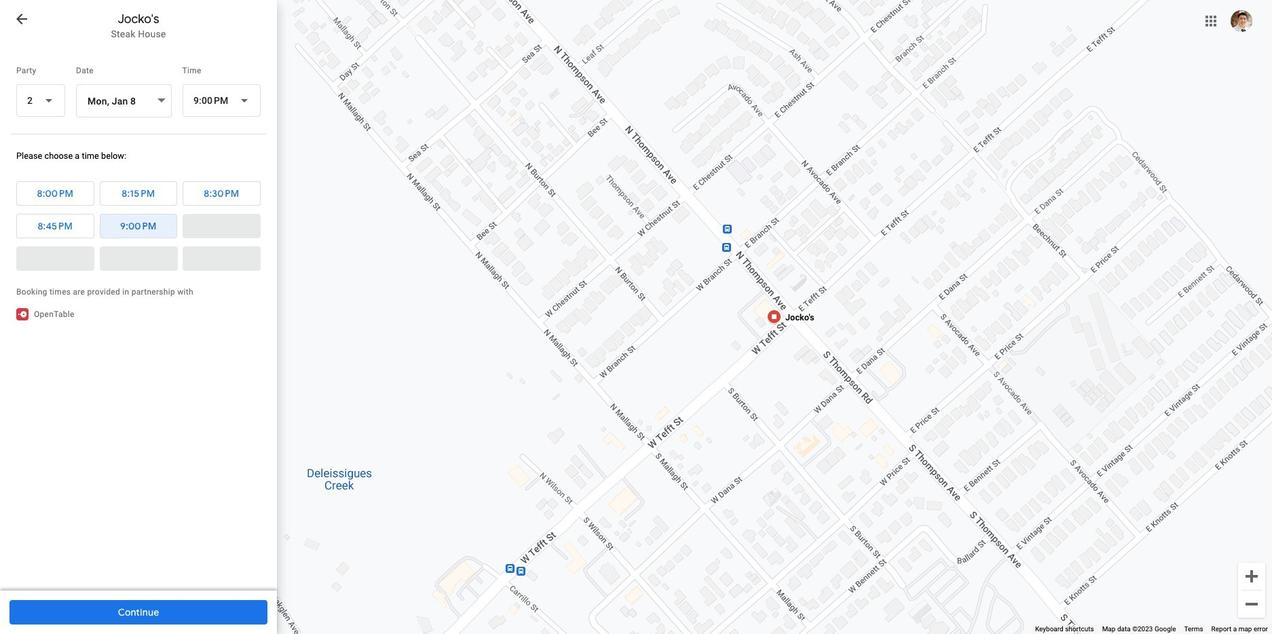 Task type: locate. For each thing, give the bounding box(es) containing it.
map region
[[270, 0, 1273, 634]]

google account: tommy hong  
(tommy.hong@adept.ai) image
[[1231, 10, 1253, 32]]

back image
[[14, 11, 30, 27]]

None field
[[16, 84, 65, 117], [182, 84, 261, 117], [16, 84, 65, 117], [182, 84, 261, 117]]

heading
[[0, 11, 277, 27]]



Task type: vqa. For each thing, say whether or not it's contained in the screenshot.
OPENTABLE image
yes



Task type: describe. For each thing, give the bounding box(es) containing it.
opentable image
[[16, 308, 29, 321]]



